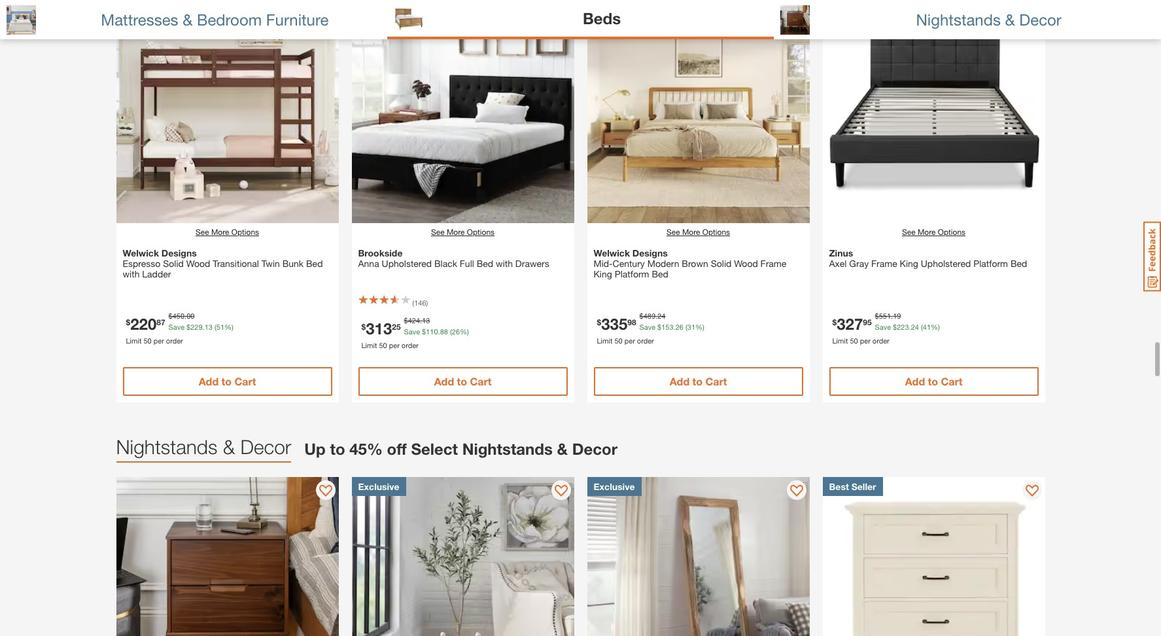 Task type: locate. For each thing, give the bounding box(es) containing it.
mattresses
[[101, 10, 178, 28]]

2 display image from the left
[[790, 485, 803, 498]]

add down the 51
[[199, 375, 219, 387]]

add
[[199, 375, 219, 387], [434, 375, 454, 387], [670, 375, 690, 387], [905, 375, 925, 387]]

see more options up welwick designs espresso solid wood transitional twin bunk bed with ladder
[[196, 227, 259, 237]]

per for 327
[[860, 336, 871, 345]]

with left ladder
[[123, 268, 140, 279]]

with inside brookside anna upholstered black full bed with drawers
[[496, 258, 513, 269]]

4 add to cart button from the left
[[829, 367, 1039, 396]]

220
[[130, 314, 157, 333]]

beds
[[583, 9, 621, 27]]

solid right brown
[[711, 258, 732, 269]]

4 see from the left
[[902, 227, 916, 237]]

bed inside "zinus axel gray frame king upholstered platform bed"
[[1011, 258, 1028, 269]]

4 more from the left
[[918, 227, 936, 237]]

exclusive for espresso solid wood transitional twin bunk bed with ladder image
[[123, 5, 164, 16]]

2 welwick from the left
[[594, 247, 630, 258]]

26 left 31
[[676, 322, 684, 331]]

king right gray
[[900, 258, 919, 269]]

save down 424
[[404, 327, 420, 335]]

2 designs from the left
[[633, 247, 668, 258]]

1 vertical spatial nightstands & decor
[[116, 435, 291, 458]]

per inside the $ 313 25 $ 424 . 13 save $ 110 . 88 ( 26 %) limit 50 per order
[[389, 341, 400, 349]]

anna
[[358, 258, 379, 269]]

nightstands & decor
[[917, 10, 1062, 28], [116, 435, 291, 458]]

save down 551
[[875, 322, 891, 331]]

save down 489
[[640, 322, 656, 331]]

1 horizontal spatial with
[[496, 258, 513, 269]]

more up welwick designs espresso solid wood transitional twin bunk bed with ladder
[[211, 227, 229, 237]]

limit down 220
[[126, 336, 142, 345]]

3 display image from the left
[[1026, 485, 1039, 498]]

options up full
[[467, 227, 495, 237]]

0 horizontal spatial frame
[[761, 258, 787, 269]]

1 horizontal spatial 13
[[422, 316, 430, 325]]

order
[[166, 336, 183, 345], [637, 336, 654, 345], [873, 336, 890, 345], [402, 341, 419, 349]]

save for 327
[[875, 322, 891, 331]]

50 inside the $ 313 25 $ 424 . 13 save $ 110 . 88 ( 26 %) limit 50 per order
[[379, 341, 387, 349]]

2 see more options from the left
[[431, 227, 495, 237]]

save for 313
[[404, 327, 420, 335]]

welwick
[[123, 247, 159, 258], [594, 247, 630, 258]]

to
[[222, 375, 232, 387], [457, 375, 467, 387], [693, 375, 703, 387], [928, 375, 938, 387], [330, 440, 345, 458]]

1 horizontal spatial 26
[[676, 322, 684, 331]]

add to cart for fourth "add to cart" button from the right
[[199, 375, 256, 387]]

0 horizontal spatial wood
[[186, 258, 210, 269]]

add to cart for 3rd "add to cart" button from the right
[[434, 375, 492, 387]]

0 horizontal spatial 13
[[205, 322, 213, 331]]

450
[[173, 312, 185, 320]]

24 right 489
[[658, 312, 666, 320]]

king inside "welwick designs mid-century modern brown solid wood frame king platform bed"
[[594, 268, 612, 279]]

per for 220
[[154, 336, 164, 345]]

add down 88
[[434, 375, 454, 387]]

0 horizontal spatial upholstered
[[382, 258, 432, 269]]

wood inside "welwick designs mid-century modern brown solid wood frame king platform bed"
[[734, 258, 758, 269]]

1 horizontal spatial welwick
[[594, 247, 630, 258]]

50 down 313
[[379, 341, 387, 349]]

welwick up ladder
[[123, 247, 159, 258]]

24
[[658, 312, 666, 320], [911, 322, 919, 331]]

( left ) on the top left of page
[[413, 298, 414, 307]]

( inside the $ 313 25 $ 424 . 13 save $ 110 . 88 ( 26 %) limit 50 per order
[[450, 327, 452, 335]]

2 see more options link from the left
[[431, 226, 495, 238]]

solid right espresso
[[163, 258, 184, 269]]

save inside $ 220 87 $ 450 . 00 save $ 229 . 13 ( 51 %) limit 50 per order
[[169, 322, 185, 331]]

order inside the $ 313 25 $ 424 . 13 save $ 110 . 88 ( 26 %) limit 50 per order
[[402, 341, 419, 349]]

41
[[923, 322, 931, 331]]

( for 335
[[686, 322, 688, 331]]

%) right 223
[[931, 322, 940, 331]]

0 vertical spatial nightstands & decor
[[917, 10, 1062, 28]]

2 horizontal spatial nightstands
[[917, 10, 1001, 28]]

50 for 335
[[615, 336, 623, 345]]

1 add to cart from the left
[[199, 375, 256, 387]]

per for 313
[[389, 341, 400, 349]]

%) right 229
[[224, 322, 234, 331]]

1 horizontal spatial nightstands
[[462, 440, 553, 458]]

3 options from the left
[[703, 227, 730, 237]]

see up brookside anna upholstered black full bed with drawers in the left of the page
[[431, 227, 445, 237]]

frame
[[761, 258, 787, 269], [872, 258, 898, 269]]

nightstands & decor image
[[781, 5, 810, 34]]

2 cart from the left
[[470, 375, 492, 387]]

options up transitional
[[232, 227, 259, 237]]

up to 45% off select nightstands & decor
[[305, 440, 618, 458]]

see more options link up welwick designs espresso solid wood transitional twin bunk bed with ladder
[[196, 226, 259, 238]]

designs inside welwick designs espresso solid wood transitional twin bunk bed with ladder
[[162, 247, 197, 258]]

see more options up brown
[[667, 227, 730, 237]]

1 see more options from the left
[[196, 227, 259, 237]]

solid
[[163, 258, 184, 269], [711, 258, 732, 269]]

add to cart down 88
[[434, 375, 492, 387]]

more up "zinus axel gray frame king upholstered platform bed"
[[918, 227, 936, 237]]

see more options
[[196, 227, 259, 237], [431, 227, 495, 237], [667, 227, 730, 237], [902, 227, 966, 237]]

%) inside $ 220 87 $ 450 . 00 save $ 229 . 13 ( 51 %) limit 50 per order
[[224, 322, 234, 331]]

bonawick ivory 3-drawer nightstand (30 in. h x 32 in. w x 19 in. d) image
[[823, 477, 1045, 636]]

50 inside $ 220 87 $ 450 . 00 save $ 229 . 13 ( 51 %) limit 50 per order
[[144, 336, 152, 345]]

223
[[897, 322, 909, 331]]

order down 489
[[637, 336, 654, 345]]

black
[[434, 258, 457, 269]]

limit down 313
[[362, 341, 377, 349]]

see up "zinus axel gray frame king upholstered platform bed"
[[902, 227, 916, 237]]

welwick left modern
[[594, 247, 630, 258]]

more up "welwick designs mid-century modern brown solid wood frame king platform bed"
[[683, 227, 701, 237]]

per down the "25" at the bottom of the page
[[389, 341, 400, 349]]

3 add from the left
[[670, 375, 690, 387]]

327
[[837, 314, 863, 333]]

50
[[144, 336, 152, 345], [615, 336, 623, 345], [850, 336, 858, 345], [379, 341, 387, 349]]

welwick designs espresso solid wood transitional twin bunk bed with ladder
[[123, 247, 323, 279]]

0 horizontal spatial exclusive
[[123, 5, 164, 16]]

designs
[[162, 247, 197, 258], [633, 247, 668, 258]]

50 inside $ 327 95 $ 551 . 19 save $ 223 . 24 ( 41 %) limit 50 per order
[[850, 336, 858, 345]]

limit
[[126, 336, 142, 345], [597, 336, 613, 345], [833, 336, 848, 345], [362, 341, 377, 349]]

limit for 220
[[126, 336, 142, 345]]

110
[[426, 327, 438, 335]]

45%
[[350, 440, 383, 458]]

limit inside $ 335 98 $ 489 . 24 save $ 153 . 26 ( 31 %) limit 50 per order
[[597, 336, 613, 345]]

add down 31
[[670, 375, 690, 387]]

add for second "add to cart" button from the right
[[670, 375, 690, 387]]

13 right 424
[[422, 316, 430, 325]]

2 wood from the left
[[734, 258, 758, 269]]

0 horizontal spatial with
[[123, 268, 140, 279]]

upholstered
[[382, 258, 432, 269], [921, 258, 971, 269]]

4 add to cart from the left
[[905, 375, 963, 387]]

( for 327
[[921, 322, 923, 331]]

( right 229
[[215, 322, 216, 331]]

3 add to cart button from the left
[[594, 367, 803, 396]]

0 horizontal spatial 26
[[452, 327, 460, 335]]

order down 551
[[873, 336, 890, 345]]

%) right 88
[[460, 327, 469, 335]]

beds image
[[394, 4, 423, 33]]

options up brown
[[703, 227, 730, 237]]

13
[[422, 316, 430, 325], [205, 322, 213, 331]]

24 left 41
[[911, 322, 919, 331]]

up
[[305, 440, 326, 458]]

welwick inside "welwick designs mid-century modern brown solid wood frame king platform bed"
[[594, 247, 630, 258]]

50 down 335
[[615, 336, 623, 345]]

display image for best seller
[[1026, 485, 1039, 498]]

50 inside $ 335 98 $ 489 . 24 save $ 153 . 26 ( 31 %) limit 50 per order
[[615, 336, 623, 345]]

see more options link
[[196, 226, 259, 238], [431, 226, 495, 238], [667, 226, 730, 238], [902, 226, 966, 238]]

bed inside welwick designs espresso solid wood transitional twin bunk bed with ladder
[[306, 258, 323, 269]]

(
[[413, 298, 414, 307], [215, 322, 216, 331], [686, 322, 688, 331], [921, 322, 923, 331], [450, 327, 452, 335]]

order inside $ 327 95 $ 551 . 19 save $ 223 . 24 ( 41 %) limit 50 per order
[[873, 336, 890, 345]]

1 horizontal spatial display image
[[790, 485, 803, 498]]

with left the drawers
[[496, 258, 513, 269]]

50 down 220
[[144, 336, 152, 345]]

add to cart down the 51
[[199, 375, 256, 387]]

$
[[169, 312, 173, 320], [640, 312, 644, 320], [875, 312, 879, 320], [404, 316, 408, 325], [126, 317, 130, 327], [597, 317, 602, 327], [833, 317, 837, 327], [362, 321, 366, 331], [187, 322, 191, 331], [658, 322, 662, 331], [893, 322, 897, 331], [422, 327, 426, 335]]

1 upholstered from the left
[[382, 258, 432, 269]]

order down 450
[[166, 336, 183, 345]]

see more options up "zinus axel gray frame king upholstered platform bed"
[[902, 227, 966, 237]]

drawers
[[516, 258, 550, 269]]

4 see more options link from the left
[[902, 226, 966, 238]]

wood
[[186, 258, 210, 269], [734, 258, 758, 269]]

1 horizontal spatial wood
[[734, 258, 758, 269]]

transitional
[[213, 258, 259, 269]]

%)
[[224, 322, 234, 331], [696, 322, 705, 331], [931, 322, 940, 331], [460, 327, 469, 335]]

king left century
[[594, 268, 612, 279]]

order down 424
[[402, 341, 419, 349]]

1 horizontal spatial platform
[[974, 258, 1009, 269]]

limit inside the $ 313 25 $ 424 . 13 save $ 110 . 88 ( 26 %) limit 50 per order
[[362, 341, 377, 349]]

limit inside $ 220 87 $ 450 . 00 save $ 229 . 13 ( 51 %) limit 50 per order
[[126, 336, 142, 345]]

see up modern
[[667, 227, 680, 237]]

( inside $ 220 87 $ 450 . 00 save $ 229 . 13 ( 51 %) limit 50 per order
[[215, 322, 216, 331]]

welwick inside welwick designs espresso solid wood transitional twin bunk bed with ladder
[[123, 247, 159, 258]]

solid inside welwick designs espresso solid wood transitional twin bunk bed with ladder
[[163, 258, 184, 269]]

1 display image from the left
[[319, 485, 332, 498]]

limit down 335
[[597, 336, 613, 345]]

0 horizontal spatial welwick
[[123, 247, 159, 258]]

save down 450
[[169, 322, 185, 331]]

add to cart down 31
[[670, 375, 727, 387]]

zinus axel gray frame king upholstered platform bed
[[829, 247, 1028, 269]]

platform
[[974, 258, 1009, 269], [615, 268, 650, 279]]

( right 153
[[686, 322, 688, 331]]

add for fourth "add to cart" button from the right
[[199, 375, 219, 387]]

4 cart from the left
[[941, 375, 963, 387]]

24 inside $ 335 98 $ 489 . 24 save $ 153 . 26 ( 31 %) limit 50 per order
[[658, 312, 666, 320]]

0 horizontal spatial platform
[[615, 268, 650, 279]]

0 horizontal spatial designs
[[162, 247, 197, 258]]

exclusive for 4.17 ft. indoor artificial olive tree image
[[358, 481, 400, 492]]

welwick for 335
[[594, 247, 630, 258]]

1 horizontal spatial solid
[[711, 258, 732, 269]]

platform inside "zinus axel gray frame king upholstered platform bed"
[[974, 258, 1009, 269]]

1 horizontal spatial designs
[[633, 247, 668, 258]]

2 add to cart from the left
[[434, 375, 492, 387]]

1 horizontal spatial nightstands & decor
[[917, 10, 1062, 28]]

335
[[602, 314, 628, 333]]

more
[[211, 227, 229, 237], [447, 227, 465, 237], [683, 227, 701, 237], [918, 227, 936, 237]]

twin
[[262, 258, 280, 269]]

1 frame from the left
[[761, 258, 787, 269]]

best
[[829, 481, 849, 492]]

wood right brown
[[734, 258, 758, 269]]

brookside
[[358, 247, 403, 258]]

designs left brown
[[633, 247, 668, 258]]

bed inside brookside anna upholstered black full bed with drawers
[[477, 258, 494, 269]]

cart
[[235, 375, 256, 387], [470, 375, 492, 387], [706, 375, 727, 387], [941, 375, 963, 387]]

3 cart from the left
[[706, 375, 727, 387]]

espresso
[[123, 258, 161, 269]]

&
[[183, 10, 193, 28], [1006, 10, 1015, 28], [223, 435, 235, 458], [557, 440, 568, 458]]

king
[[900, 258, 919, 269], [594, 268, 612, 279]]

1 designs from the left
[[162, 247, 197, 258]]

2 upholstered from the left
[[921, 258, 971, 269]]

see more options link up brown
[[667, 226, 730, 238]]

( for 313
[[450, 327, 452, 335]]

2 horizontal spatial exclusive
[[594, 481, 635, 492]]

4 add from the left
[[905, 375, 925, 387]]

$ 327 95 $ 551 . 19 save $ 223 . 24 ( 41 %) limit 50 per order
[[833, 312, 940, 345]]

options up "zinus axel gray frame king upholstered platform bed"
[[938, 227, 966, 237]]

51
[[216, 322, 224, 331]]

add to cart down 41
[[905, 375, 963, 387]]

bed
[[306, 258, 323, 269], [477, 258, 494, 269], [1011, 258, 1028, 269], [652, 268, 669, 279]]

more up brookside anna upholstered black full bed with drawers in the left of the page
[[447, 227, 465, 237]]

add to cart
[[199, 375, 256, 387], [434, 375, 492, 387], [670, 375, 727, 387], [905, 375, 963, 387]]

order inside $ 220 87 $ 450 . 00 save $ 229 . 13 ( 51 %) limit 50 per order
[[166, 336, 183, 345]]

1 horizontal spatial king
[[900, 258, 919, 269]]

per down 95
[[860, 336, 871, 345]]

( inside $ 327 95 $ 551 . 19 save $ 223 . 24 ( 41 %) limit 50 per order
[[921, 322, 923, 331]]

per inside $ 220 87 $ 450 . 00 save $ 229 . 13 ( 51 %) limit 50 per order
[[154, 336, 164, 345]]

50 for 327
[[850, 336, 858, 345]]

26 right 88
[[452, 327, 460, 335]]

see more options link up "zinus axel gray frame king upholstered platform bed"
[[902, 226, 966, 238]]

1 horizontal spatial 24
[[911, 322, 919, 331]]

order inside $ 335 98 $ 489 . 24 save $ 153 . 26 ( 31 %) limit 50 per order
[[637, 336, 654, 345]]

1 welwick from the left
[[123, 247, 159, 258]]

beds button
[[387, 0, 774, 39]]

designs up ladder
[[162, 247, 197, 258]]

add to cart button down 41
[[829, 367, 1039, 396]]

century
[[613, 258, 645, 269]]

welwick for 220
[[123, 247, 159, 258]]

limit for 327
[[833, 336, 848, 345]]

save inside $ 335 98 $ 489 . 24 save $ 153 . 26 ( 31 %) limit 50 per order
[[640, 322, 656, 331]]

brookside anna upholstered black full bed with drawers
[[358, 247, 550, 269]]

add to cart button down 88
[[358, 367, 568, 396]]

save
[[169, 322, 185, 331], [640, 322, 656, 331], [875, 322, 891, 331], [404, 327, 420, 335]]

1 wood from the left
[[186, 258, 210, 269]]

per inside $ 327 95 $ 551 . 19 save $ 223 . 24 ( 41 %) limit 50 per order
[[860, 336, 871, 345]]

1 cart from the left
[[235, 375, 256, 387]]

1 horizontal spatial exclusive
[[358, 481, 400, 492]]

2 horizontal spatial decor
[[1020, 10, 1062, 28]]

153
[[662, 322, 674, 331]]

limit inside $ 327 95 $ 551 . 19 save $ 223 . 24 ( 41 %) limit 50 per order
[[833, 336, 848, 345]]

2 add from the left
[[434, 375, 454, 387]]

per inside $ 335 98 $ 489 . 24 save $ 153 . 26 ( 31 %) limit 50 per order
[[625, 336, 635, 345]]

1 add from the left
[[199, 375, 219, 387]]

0 horizontal spatial display image
[[319, 485, 332, 498]]

0 vertical spatial 24
[[658, 312, 666, 320]]

see
[[196, 227, 209, 237], [431, 227, 445, 237], [667, 227, 680, 237], [902, 227, 916, 237]]

313
[[366, 319, 392, 337]]

limit down 327
[[833, 336, 848, 345]]

0 horizontal spatial king
[[594, 268, 612, 279]]

options
[[232, 227, 259, 237], [467, 227, 495, 237], [703, 227, 730, 237], [938, 227, 966, 237]]

00
[[187, 312, 195, 320]]

per down 87 on the left
[[154, 336, 164, 345]]

feedback link image
[[1144, 221, 1162, 292]]

0 horizontal spatial nightstands & decor
[[116, 435, 291, 458]]

save inside the $ 313 25 $ 424 . 13 save $ 110 . 88 ( 26 %) limit 50 per order
[[404, 327, 420, 335]]

see up welwick designs espresso solid wood transitional twin bunk bed with ladder
[[196, 227, 209, 237]]

per
[[154, 336, 164, 345], [625, 336, 635, 345], [860, 336, 871, 345], [389, 341, 400, 349]]

1 horizontal spatial frame
[[872, 258, 898, 269]]

exclusive for oversized brown wood frame classic floor mirror (76 in. h x 31 in. w) image at the right bottom
[[594, 481, 635, 492]]

( inside $ 335 98 $ 489 . 24 save $ 153 . 26 ( 31 %) limit 50 per order
[[686, 322, 688, 331]]

per down 98
[[625, 336, 635, 345]]

2 frame from the left
[[872, 258, 898, 269]]

50 down 327
[[850, 336, 858, 345]]

.
[[185, 312, 187, 320], [656, 312, 658, 320], [891, 312, 893, 320], [420, 316, 422, 325], [203, 322, 205, 331], [674, 322, 676, 331], [909, 322, 911, 331], [438, 327, 440, 335]]

1 see from the left
[[196, 227, 209, 237]]

1 vertical spatial 24
[[911, 322, 919, 331]]

order for 327
[[873, 336, 890, 345]]

3 add to cart from the left
[[670, 375, 727, 387]]

display image
[[319, 485, 332, 498], [790, 485, 803, 498], [1026, 485, 1039, 498]]

new
[[594, 5, 613, 16]]

add to cart button down the 51
[[123, 367, 332, 396]]

add down 41
[[905, 375, 925, 387]]

%) inside $ 327 95 $ 551 . 19 save $ 223 . 24 ( 41 %) limit 50 per order
[[931, 322, 940, 331]]

2 solid from the left
[[711, 258, 732, 269]]

( right 88
[[450, 327, 452, 335]]

nightstands
[[917, 10, 1001, 28], [116, 435, 218, 458], [462, 440, 553, 458]]

1 solid from the left
[[163, 258, 184, 269]]

see more options link up brookside anna upholstered black full bed with drawers in the left of the page
[[431, 226, 495, 238]]

( right 223
[[921, 322, 923, 331]]

frame left axel in the top right of the page
[[761, 258, 787, 269]]

1 horizontal spatial upholstered
[[921, 258, 971, 269]]

oversized brown wood frame classic floor mirror (76 in. h x 31 in. w) image
[[587, 477, 810, 636]]

save inside $ 327 95 $ 551 . 19 save $ 223 . 24 ( 41 %) limit 50 per order
[[875, 322, 891, 331]]

13 left the 51
[[205, 322, 213, 331]]

1 add to cart button from the left
[[123, 367, 332, 396]]

551
[[879, 312, 891, 320]]

add to cart button down 31
[[594, 367, 803, 396]]

26
[[676, 322, 684, 331], [452, 327, 460, 335]]

frame right gray
[[872, 258, 898, 269]]

%) right 153
[[696, 322, 705, 331]]

2 horizontal spatial display image
[[1026, 485, 1039, 498]]

0 horizontal spatial 24
[[658, 312, 666, 320]]

see more options up brookside anna upholstered black full bed with drawers in the left of the page
[[431, 227, 495, 237]]

decor
[[1020, 10, 1062, 28], [240, 435, 291, 458], [572, 440, 618, 458]]

87
[[157, 317, 165, 327]]

wood left transitional
[[186, 258, 210, 269]]

display image for exclusive
[[790, 485, 803, 498]]

%) inside the $ 313 25 $ 424 . 13 save $ 110 . 88 ( 26 %) limit 50 per order
[[460, 327, 469, 335]]

146
[[414, 298, 426, 307]]

13 inside $ 220 87 $ 450 . 00 save $ 229 . 13 ( 51 %) limit 50 per order
[[205, 322, 213, 331]]

brown
[[682, 258, 709, 269]]

cart for second "add to cart" button from the right
[[706, 375, 727, 387]]

nightstands inside 'button'
[[917, 10, 1001, 28]]

( for 220
[[215, 322, 216, 331]]

designs inside "welwick designs mid-century modern brown solid wood frame king platform bed"
[[633, 247, 668, 258]]

0 horizontal spatial solid
[[163, 258, 184, 269]]

with
[[496, 258, 513, 269], [123, 268, 140, 279]]

%) inside $ 335 98 $ 489 . 24 save $ 153 . 26 ( 31 %) limit 50 per order
[[696, 322, 705, 331]]



Task type: vqa. For each thing, say whether or not it's contained in the screenshot.
1st the See More Options from left
yes



Task type: describe. For each thing, give the bounding box(es) containing it.
limit for 335
[[597, 336, 613, 345]]

upholstered inside brookside anna upholstered black full bed with drawers
[[382, 258, 432, 269]]

axel gray frame king upholstered platform bed image
[[823, 1, 1045, 223]]

anna upholstered black full bed with drawers image
[[352, 1, 574, 223]]

cart for first "add to cart" button from the right
[[941, 375, 963, 387]]

add for 3rd "add to cart" button from the right
[[434, 375, 454, 387]]

4.17 ft. indoor artificial olive tree image
[[352, 477, 574, 636]]

bedroom
[[197, 10, 262, 28]]

cart for fourth "add to cart" button from the right
[[235, 375, 256, 387]]

upholstered inside "zinus axel gray frame king upholstered platform bed"
[[921, 258, 971, 269]]

$ 220 87 $ 450 . 00 save $ 229 . 13 ( 51 %) limit 50 per order
[[126, 312, 234, 345]]

19
[[893, 312, 901, 320]]

50 for 220
[[144, 336, 152, 345]]

welwick designs mid-century modern brown solid wood frame king platform bed
[[594, 247, 787, 279]]

wood inside welwick designs espresso solid wood transitional twin bunk bed with ladder
[[186, 258, 210, 269]]

4 options from the left
[[938, 227, 966, 237]]

3 more from the left
[[683, 227, 701, 237]]

25
[[392, 321, 401, 331]]

platform inside "welwick designs mid-century modern brown solid wood frame king platform bed"
[[615, 268, 650, 279]]

%) for 335
[[696, 322, 705, 331]]

add to cart for second "add to cart" button from the right
[[670, 375, 727, 387]]

bunk
[[283, 258, 304, 269]]

1 options from the left
[[232, 227, 259, 237]]

frame inside "zinus axel gray frame king upholstered platform bed"
[[872, 258, 898, 269]]

save for 335
[[640, 322, 656, 331]]

2 options from the left
[[467, 227, 495, 237]]

zinus
[[829, 247, 854, 258]]

select
[[411, 440, 458, 458]]

order for 220
[[166, 336, 183, 345]]

424
[[408, 316, 420, 325]]

order for 313
[[402, 341, 419, 349]]

with inside welwick designs espresso solid wood transitional twin bunk bed with ladder
[[123, 268, 140, 279]]

3 see from the left
[[667, 227, 680, 237]]

2 more from the left
[[447, 227, 465, 237]]

13 inside the $ 313 25 $ 424 . 13 save $ 110 . 88 ( 26 %) limit 50 per order
[[422, 316, 430, 325]]

31
[[688, 322, 696, 331]]

display image
[[555, 485, 568, 498]]

)
[[426, 298, 428, 307]]

modern
[[648, 258, 680, 269]]

king inside "zinus axel gray frame king upholstered platform bed"
[[900, 258, 919, 269]]

per for 335
[[625, 336, 635, 345]]

bed inside "welwick designs mid-century modern brown solid wood frame king platform bed"
[[652, 268, 669, 279]]

%) for 313
[[460, 327, 469, 335]]

$ 335 98 $ 489 . 24 save $ 153 . 26 ( 31 %) limit 50 per order
[[597, 312, 705, 345]]

limit for 313
[[362, 341, 377, 349]]

save for 220
[[169, 322, 185, 331]]

furniture
[[266, 10, 329, 28]]

1 see more options link from the left
[[196, 226, 259, 238]]

98
[[628, 317, 636, 327]]

off
[[387, 440, 407, 458]]

sloane 2-drawer walnut mid-century modern solid wood nightstand image
[[116, 477, 339, 636]]

to for 3rd "add to cart" button from the right
[[457, 375, 467, 387]]

2 add to cart button from the left
[[358, 367, 568, 396]]

full
[[460, 258, 474, 269]]

1 horizontal spatial decor
[[572, 440, 618, 458]]

50 for 313
[[379, 341, 387, 349]]

0 horizontal spatial nightstands
[[116, 435, 218, 458]]

nightstands & decor inside 'button'
[[917, 10, 1062, 28]]

3 see more options from the left
[[667, 227, 730, 237]]

1 more from the left
[[211, 227, 229, 237]]

gray
[[850, 258, 869, 269]]

designs for 220
[[162, 247, 197, 258]]

add to cart for first "add to cart" button from the right
[[905, 375, 963, 387]]

solid inside "welwick designs mid-century modern brown solid wood frame king platform bed"
[[711, 258, 732, 269]]

$ 313 25 $ 424 . 13 save $ 110 . 88 ( 26 %) limit 50 per order
[[362, 316, 469, 349]]

%) for 327
[[931, 322, 940, 331]]

mattresses & bedroom furniture
[[101, 10, 329, 28]]

mattresses & bedroom furniture button
[[0, 0, 387, 39]]

0 horizontal spatial decor
[[240, 435, 291, 458]]

26 inside $ 335 98 $ 489 . 24 save $ 153 . 26 ( 31 %) limit 50 per order
[[676, 322, 684, 331]]

cart for 3rd "add to cart" button from the right
[[470, 375, 492, 387]]

& inside button
[[183, 10, 193, 28]]

to for first "add to cart" button from the right
[[928, 375, 938, 387]]

to for fourth "add to cart" button from the right
[[222, 375, 232, 387]]

95
[[863, 317, 872, 327]]

mid-century modern brown solid wood frame king platform bed image
[[587, 1, 810, 223]]

axel
[[829, 258, 847, 269]]

seller
[[852, 481, 877, 492]]

2 see from the left
[[431, 227, 445, 237]]

mattresses & bedroom furniture image
[[7, 5, 36, 34]]

to for second "add to cart" button from the right
[[693, 375, 703, 387]]

& inside 'button'
[[1006, 10, 1015, 28]]

designs for 335
[[633, 247, 668, 258]]

add for first "add to cart" button from the right
[[905, 375, 925, 387]]

mid-
[[594, 258, 613, 269]]

3 see more options link from the left
[[667, 226, 730, 238]]

24 inside $ 327 95 $ 551 . 19 save $ 223 . 24 ( 41 %) limit 50 per order
[[911, 322, 919, 331]]

ladder
[[142, 268, 171, 279]]

4 see more options from the left
[[902, 227, 966, 237]]

%) for 220
[[224, 322, 234, 331]]

489
[[644, 312, 656, 320]]

espresso solid wood transitional twin bunk bed with ladder image
[[116, 1, 339, 223]]

best seller
[[829, 481, 877, 492]]

decor inside 'button'
[[1020, 10, 1062, 28]]

88
[[440, 327, 448, 335]]

( 146 )
[[413, 298, 428, 307]]

order for 335
[[637, 336, 654, 345]]

nightstands & decor button
[[774, 0, 1162, 39]]

frame inside "welwick designs mid-century modern brown solid wood frame king platform bed"
[[761, 258, 787, 269]]

229
[[191, 322, 203, 331]]

26 inside the $ 313 25 $ 424 . 13 save $ 110 . 88 ( 26 %) limit 50 per order
[[452, 327, 460, 335]]



